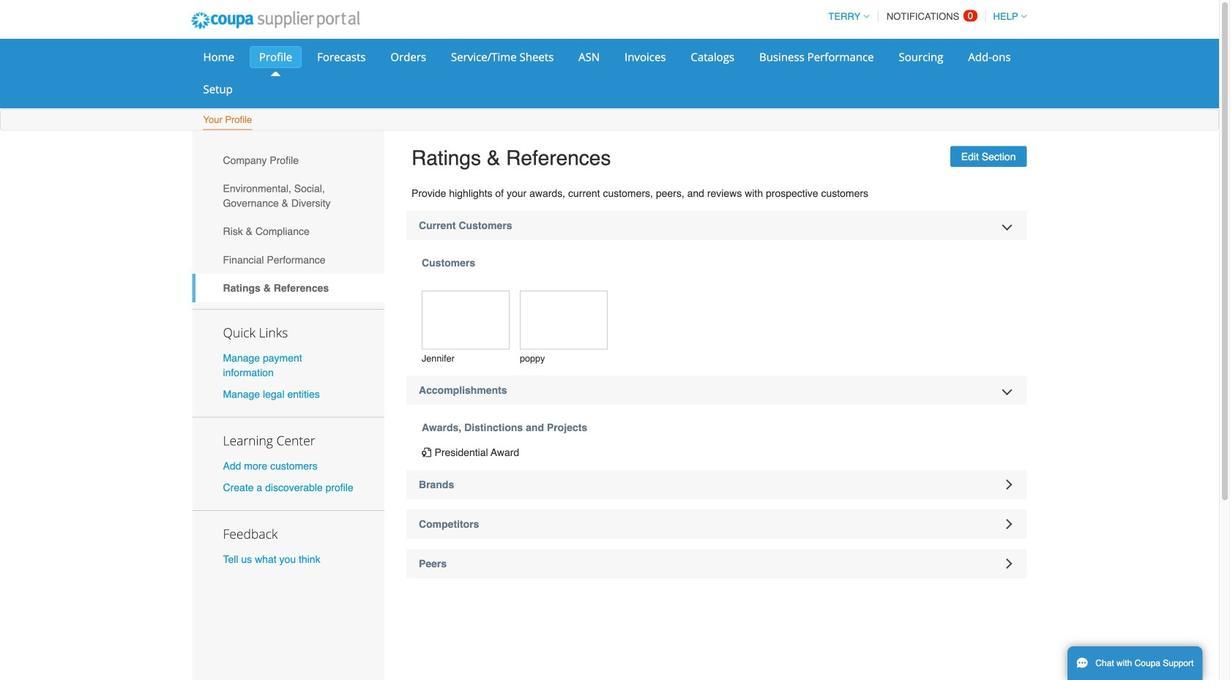 Task type: locate. For each thing, give the bounding box(es) containing it.
3 heading from the top
[[406, 470, 1027, 499]]

5 heading from the top
[[406, 549, 1027, 578]]

poppy image
[[520, 291, 608, 350]]

heading
[[406, 211, 1027, 240], [406, 376, 1027, 405], [406, 470, 1027, 499], [406, 510, 1027, 539], [406, 549, 1027, 578]]

navigation
[[822, 2, 1027, 31]]

jennifer image
[[422, 291, 510, 350]]

4 heading from the top
[[406, 510, 1027, 539]]



Task type: vqa. For each thing, say whether or not it's contained in the screenshot.
3rd "heading"
yes



Task type: describe. For each thing, give the bounding box(es) containing it.
1 heading from the top
[[406, 211, 1027, 240]]

coupa supplier portal image
[[181, 2, 370, 39]]

2 heading from the top
[[406, 376, 1027, 405]]



